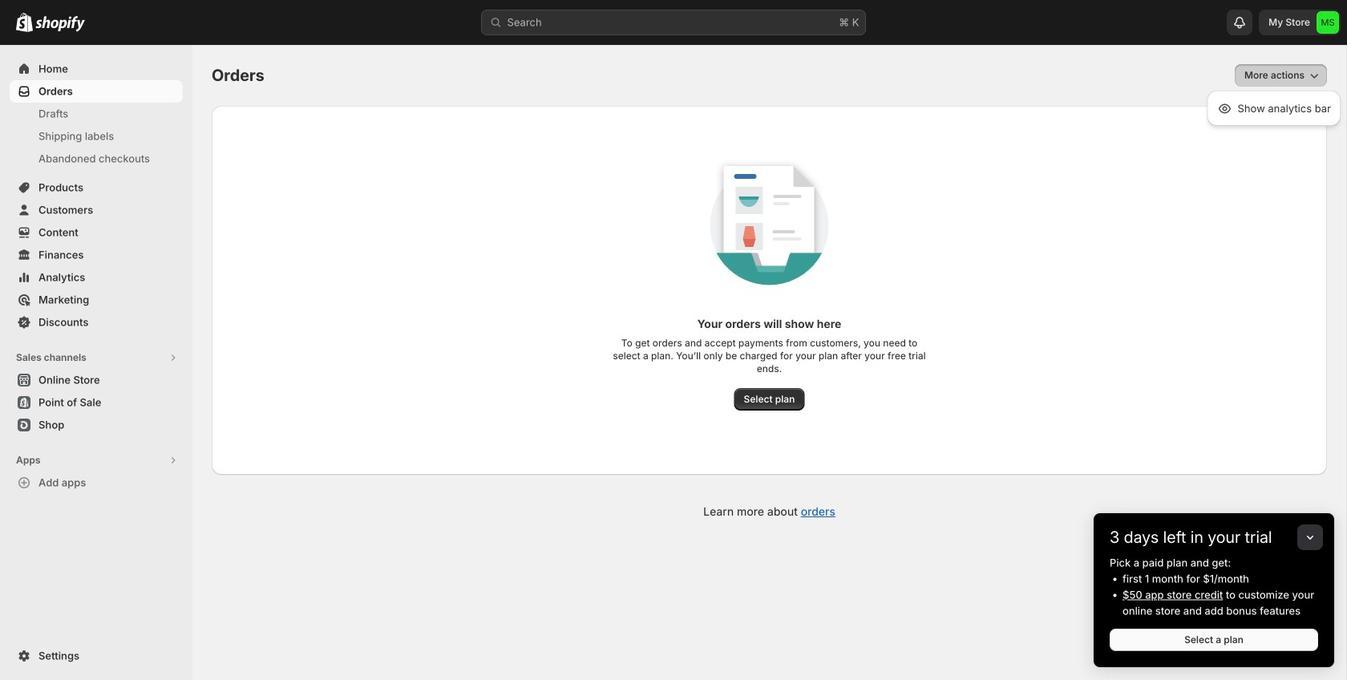 Task type: vqa. For each thing, say whether or not it's contained in the screenshot.
Search collections "text field"
no



Task type: locate. For each thing, give the bounding box(es) containing it.
1 horizontal spatial shopify image
[[35, 16, 85, 32]]

0 horizontal spatial shopify image
[[16, 13, 33, 32]]

shopify image
[[16, 13, 33, 32], [35, 16, 85, 32]]



Task type: describe. For each thing, give the bounding box(es) containing it.
my store image
[[1317, 11, 1340, 34]]



